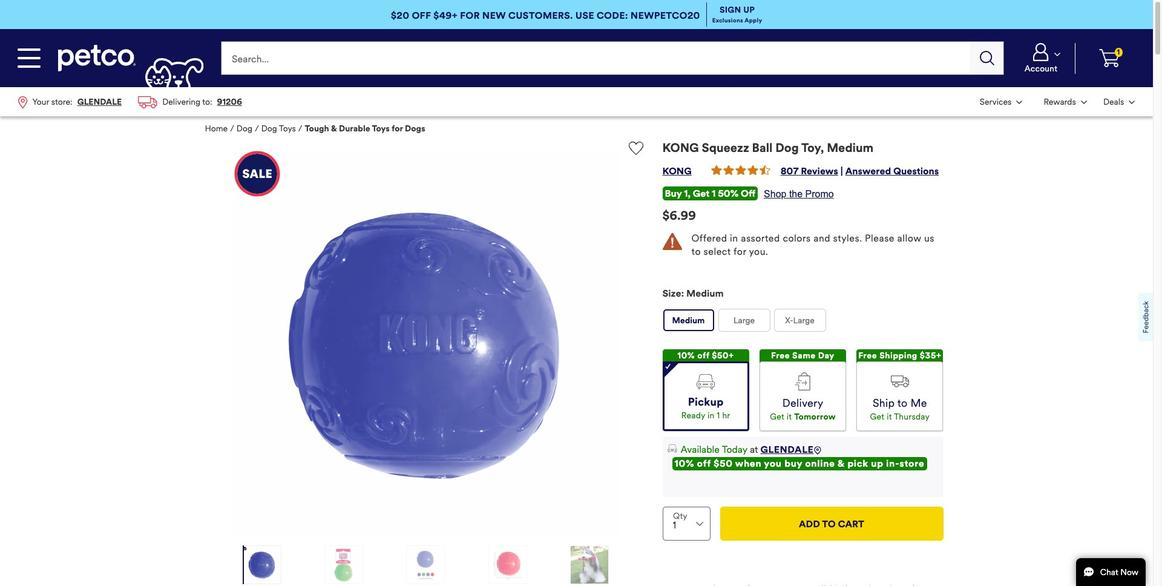 Task type: vqa. For each thing, say whether or not it's contained in the screenshot.
$49+
yes



Task type: describe. For each thing, give the bounding box(es) containing it.
questions
[[894, 165, 939, 177]]

medium inside option
[[672, 315, 705, 326]]

kong for kong squeezz ball dog toy, medium
[[663, 141, 699, 156]]

size
[[663, 288, 681, 299]]

pickup ready in 1 hr
[[682, 395, 731, 421]]

styles.
[[834, 233, 863, 244]]

shipping
[[880, 351, 918, 361]]

sign up exclusions apply
[[712, 5, 763, 24]]

customers.
[[509, 10, 573, 21]]

1,
[[684, 188, 691, 199]]

1 for buy
[[712, 188, 716, 199]]

size : medium
[[663, 288, 724, 299]]

carat down icon 13 button down 1 link
[[1097, 88, 1143, 115]]

select
[[704, 246, 731, 257]]

store
[[900, 458, 925, 469]]

10% off $50+
[[678, 351, 734, 361]]

to
[[822, 518, 836, 530]]

colors
[[783, 233, 811, 244]]

ship
[[873, 397, 895, 410]]

home
[[205, 124, 228, 134]]

assorted
[[741, 233, 780, 244]]

me
[[911, 397, 927, 410]]

0 horizontal spatial &
[[331, 124, 337, 134]]

$20 off $49+ for new customers. use code: newpetco20
[[391, 10, 700, 21]]

x-large
[[785, 315, 815, 326]]

$20
[[391, 10, 410, 21]]

2 list from the left
[[972, 87, 1144, 116]]

off for $50
[[697, 458, 711, 469]]

available
[[681, 444, 720, 455]]

in inside offered in assorted colors and styles. please allow us to select for you.
[[730, 233, 739, 244]]

new
[[482, 10, 506, 21]]

tough & durable toys for dogs link
[[305, 124, 425, 134]]

10% off $50 when you buy online & pick up in-store
[[675, 458, 925, 469]]

delivery-method-Delivery-[object Object] radio
[[760, 362, 847, 431]]

2 horizontal spatial dog
[[776, 141, 799, 156]]

1 horizontal spatial dog
[[261, 124, 277, 134]]

delivery
[[783, 397, 824, 410]]

glendale
[[761, 444, 814, 455]]

thursday
[[894, 412, 930, 422]]

807 reviews | answered questions
[[781, 165, 939, 177]]

buy
[[785, 458, 803, 469]]

free same day $35+
[[772, 351, 835, 374]]

hr
[[723, 410, 731, 421]]

search image
[[980, 51, 995, 65]]

sign
[[720, 5, 742, 15]]

you.
[[749, 246, 769, 257]]

delivery get it tomorrow
[[770, 397, 836, 422]]

at
[[750, 444, 758, 455]]

squeezz
[[702, 141, 750, 156]]

when
[[736, 458, 762, 469]]

us
[[925, 233, 935, 244]]

free for ship to me
[[859, 351, 878, 361]]

free for delivery
[[772, 351, 790, 361]]

answered
[[846, 165, 891, 177]]

in inside pickup ready in 1 hr
[[708, 410, 715, 421]]

carat down icon 13 image for carat down icon 13 popup button
[[1081, 100, 1087, 104]]

online
[[805, 458, 835, 469]]

shop
[[764, 189, 787, 199]]

get inside ship to me get it thursday
[[870, 412, 885, 422]]

1 link
[[1081, 43, 1139, 74]]

and
[[814, 233, 831, 244]]

$50
[[714, 458, 733, 469]]

delivery-method-Ship to Me-Get it Thursday radio
[[857, 362, 944, 431]]

1 toys from the left
[[279, 124, 296, 134]]

10% for 10% off $50 when you buy online & pick up in-store
[[675, 458, 695, 469]]

807
[[781, 165, 799, 177]]

free shipping $35+
[[859, 351, 942, 361]]

ball
[[752, 141, 773, 156]]

dogs
[[405, 124, 425, 134]]

available today at glendale
[[681, 444, 814, 455]]

up
[[744, 5, 755, 15]]

tomorrow
[[795, 412, 836, 422]]

Search search field
[[221, 41, 971, 75]]

glendale button
[[761, 443, 814, 457]]

you
[[764, 458, 782, 469]]

1 / from the left
[[230, 124, 234, 134]]

option group containing pickup
[[663, 349, 944, 431]]

please
[[865, 233, 895, 244]]

toy,
[[802, 141, 824, 156]]

cart
[[838, 518, 865, 530]]

for
[[460, 10, 480, 21]]

kong for kong link
[[663, 165, 692, 177]]

durable
[[339, 124, 370, 134]]

$50+
[[712, 351, 734, 361]]

to inside ship to me get it thursday
[[898, 397, 908, 410]]

kong squeezz ball dog toy, medium - carousel image #1 image
[[234, 151, 619, 536]]

off for $49+
[[412, 10, 431, 21]]



Task type: locate. For each thing, give the bounding box(es) containing it.
/ right 'dog' link
[[255, 124, 259, 134]]

kong up kong link
[[663, 141, 699, 156]]

off down available
[[697, 458, 711, 469]]

icon pickup store image left available
[[668, 443, 677, 454]]

/ left tough
[[298, 124, 302, 134]]

exclusions
[[712, 16, 744, 24]]

0 vertical spatial &
[[331, 124, 337, 134]]

2 large from the left
[[794, 315, 815, 326]]

dog link
[[237, 124, 252, 134]]

delivery-method-Pickup-Ready in 1 hr radio
[[663, 362, 750, 431]]

off left $50+
[[698, 351, 710, 361]]

/
[[230, 124, 234, 134], [255, 124, 259, 134], [298, 124, 302, 134]]

for inside offered in assorted colors and styles. please allow us to select for you.
[[734, 246, 747, 257]]

1
[[1118, 48, 1121, 56], [712, 188, 716, 199], [717, 410, 720, 421]]

icon pickup store image
[[697, 374, 715, 389], [668, 443, 677, 454]]

get inside delivery get it tomorrow
[[770, 412, 785, 422]]

get down delivery
[[770, 412, 785, 422]]

icon pickup store image for pickup
[[697, 374, 715, 389]]

get
[[693, 188, 710, 199], [770, 412, 785, 422], [870, 412, 885, 422]]

0 horizontal spatial dog
[[237, 124, 252, 134]]

to down offered
[[692, 246, 701, 257]]

1 horizontal spatial icon pickup store image
[[697, 374, 715, 389]]

get down ship
[[870, 412, 885, 422]]

get right 1,
[[693, 188, 710, 199]]

1 horizontal spatial /
[[255, 124, 259, 134]]

$35+
[[920, 351, 942, 361], [792, 364, 814, 374]]

same
[[793, 351, 816, 361]]

1 horizontal spatial to
[[898, 397, 908, 410]]

1 horizontal spatial for
[[734, 246, 747, 257]]

reviews
[[801, 165, 838, 177]]

in
[[730, 233, 739, 244], [708, 410, 715, 421]]

1 horizontal spatial $35+
[[920, 351, 942, 361]]

& right tough
[[331, 124, 337, 134]]

1 vertical spatial off
[[698, 351, 710, 361]]

day
[[819, 351, 835, 361]]

carat down icon 13 button up carat down icon 13 popup button
[[1012, 43, 1071, 74]]

kong squeezz ball dog toy, medium - thumbnail-1 image
[[243, 546, 281, 584]]

dog up 807
[[776, 141, 799, 156]]

in-
[[887, 458, 900, 469]]

free left same
[[772, 351, 790, 361]]

large up $50+
[[734, 315, 755, 326]]

icon delivery pin image
[[814, 446, 822, 455]]

shop the promo
[[764, 189, 834, 199]]

to left the me
[[898, 397, 908, 410]]

1 horizontal spatial list
[[972, 87, 1144, 116]]

2 vertical spatial off
[[697, 458, 711, 469]]

0 horizontal spatial large
[[734, 315, 755, 326]]

pick
[[848, 458, 869, 469]]

variation-X-Large radio
[[775, 310, 826, 331]]

medium right :
[[687, 288, 724, 299]]

medium
[[827, 141, 874, 156], [687, 288, 724, 299], [672, 315, 705, 326]]

1 horizontal spatial free
[[859, 351, 878, 361]]

1 horizontal spatial toys
[[372, 124, 390, 134]]

the
[[790, 189, 803, 199]]

1 vertical spatial option group
[[663, 349, 944, 431]]

1 vertical spatial 10%
[[675, 458, 695, 469]]

0 vertical spatial 1
[[1118, 48, 1121, 56]]

dog
[[237, 124, 252, 134], [261, 124, 277, 134], [776, 141, 799, 156]]

1 vertical spatial for
[[734, 246, 747, 257]]

icon carat down image
[[696, 522, 703, 526]]

icon pickup store image inside the delivery-method-pickup-ready in 1 hr option
[[697, 374, 715, 389]]

to
[[692, 246, 701, 257], [898, 397, 908, 410]]

/ left 'dog' link
[[230, 124, 234, 134]]

0 vertical spatial for
[[392, 124, 403, 134]]

1 inside 1 link
[[1118, 48, 1121, 56]]

1 it from the left
[[787, 412, 792, 422]]

2 vertical spatial 1
[[717, 410, 720, 421]]

it down ship
[[887, 412, 892, 422]]

2 option group from the top
[[663, 349, 944, 431]]

carat down icon 13 image for carat down icon 13 dropdown button below 1 link
[[1130, 100, 1136, 104]]

0 vertical spatial kong
[[663, 141, 699, 156]]

dog right home link
[[237, 124, 252, 134]]

0 vertical spatial to
[[692, 246, 701, 257]]

1 vertical spatial medium
[[687, 288, 724, 299]]

carat down icon 13 button down the search icon
[[973, 88, 1030, 115]]

1 vertical spatial $35+
[[792, 364, 814, 374]]

1 option group from the top
[[663, 309, 944, 337]]

off right $20
[[412, 10, 431, 21]]

x-
[[785, 315, 794, 326]]

carat down icon 13 image for carat down icon 13 dropdown button below the search icon
[[1017, 100, 1023, 104]]

today
[[722, 444, 748, 455]]

1 kong from the top
[[663, 141, 699, 156]]

carat down icon 13 button
[[1032, 88, 1094, 115]]

10% down available
[[675, 458, 695, 469]]

1 for pickup
[[717, 410, 720, 421]]

in down pickup
[[708, 410, 715, 421]]

buy
[[665, 188, 682, 199]]

0 horizontal spatial list
[[10, 87, 250, 116]]

promo
[[806, 189, 834, 199]]

10% for 10% off $50+
[[678, 351, 695, 361]]

it
[[787, 412, 792, 422], [887, 412, 892, 422]]

option group
[[663, 309, 944, 337], [663, 349, 944, 431]]

to inside offered in assorted colors and styles. please allow us to select for you.
[[692, 246, 701, 257]]

answered questions link
[[846, 165, 939, 177]]

$6.99
[[663, 208, 696, 224]]

& left pick
[[838, 458, 845, 469]]

shop the promo link
[[764, 188, 834, 201]]

list
[[10, 87, 250, 116], [972, 87, 1144, 116]]

toys left tough
[[279, 124, 296, 134]]

2 it from the left
[[887, 412, 892, 422]]

alert icon 2 image
[[663, 232, 682, 251]]

0 vertical spatial 10%
[[678, 351, 695, 361]]

0 horizontal spatial for
[[392, 124, 403, 134]]

$49+
[[434, 10, 458, 21]]

kong squeezz ball dog toy, medium - thumbnail-3 image
[[407, 546, 445, 584]]

1 vertical spatial icon pickup store image
[[668, 443, 677, 454]]

kong link
[[663, 165, 692, 177]]

0 vertical spatial option group
[[663, 309, 944, 337]]

0 vertical spatial medium
[[827, 141, 874, 156]]

1 vertical spatial to
[[898, 397, 908, 410]]

apply
[[745, 16, 763, 24]]

home link
[[205, 124, 228, 134]]

icon pickup store image up pickup
[[697, 374, 715, 389]]

1 horizontal spatial 1
[[717, 410, 720, 421]]

1 horizontal spatial large
[[794, 315, 815, 326]]

0 horizontal spatial $35+
[[792, 364, 814, 374]]

it inside ship to me get it thursday
[[887, 412, 892, 422]]

for left dogs
[[392, 124, 403, 134]]

:
[[681, 288, 684, 299]]

2 horizontal spatial get
[[870, 412, 885, 422]]

1 horizontal spatial &
[[838, 458, 845, 469]]

1 list from the left
[[10, 87, 250, 116]]

$35+ down same
[[792, 364, 814, 374]]

medium up |
[[827, 141, 874, 156]]

|
[[841, 165, 843, 177]]

carat down icon 13 image inside popup button
[[1081, 100, 1087, 104]]

$35+ inside free same day $35+
[[792, 364, 814, 374]]

allow
[[898, 233, 922, 244]]

offered in assorted colors and styles. please allow us to select for you.
[[692, 233, 935, 257]]

0 horizontal spatial 1
[[712, 188, 716, 199]]

variation-Medium radio
[[663, 310, 714, 331]]

for for you.
[[734, 246, 747, 257]]

use
[[576, 10, 594, 21]]

toys right durable
[[372, 124, 390, 134]]

2 toys from the left
[[372, 124, 390, 134]]

off for $50+
[[698, 351, 710, 361]]

toys
[[279, 124, 296, 134], [372, 124, 390, 134]]

variation-Large radio
[[719, 310, 770, 331]]

kong up buy on the right
[[663, 165, 692, 177]]

1 horizontal spatial get
[[770, 412, 785, 422]]

1 vertical spatial 1
[[712, 188, 716, 199]]

0 vertical spatial off
[[412, 10, 431, 21]]

icon check success 4 image
[[665, 363, 671, 369]]

icon pickup store image for available today
[[668, 443, 677, 454]]

it inside delivery get it tomorrow
[[787, 412, 792, 422]]

kong squeezz ball dog toy, medium - thumbnail-4 image
[[489, 546, 527, 584]]

add
[[799, 518, 820, 530]]

2 horizontal spatial /
[[298, 124, 302, 134]]

free
[[772, 351, 790, 361], [859, 351, 878, 361]]

0 horizontal spatial icon pickup store image
[[668, 443, 677, 454]]

add to cart
[[799, 518, 865, 530]]

1 free from the left
[[772, 351, 790, 361]]

&
[[331, 124, 337, 134], [838, 458, 845, 469]]

0 horizontal spatial in
[[708, 410, 715, 421]]

1 horizontal spatial in
[[730, 233, 739, 244]]

10%
[[678, 351, 695, 361], [675, 458, 695, 469]]

ready
[[682, 410, 706, 421]]

kong squeezz ball dog toy, medium - thumbnail-5 image
[[571, 546, 608, 584]]

for for dogs
[[392, 124, 403, 134]]

free inside free same day $35+
[[772, 351, 790, 361]]

0 horizontal spatial toys
[[279, 124, 296, 134]]

it down delivery
[[787, 412, 792, 422]]

0 horizontal spatial /
[[230, 124, 234, 134]]

add to cart button
[[720, 507, 944, 541]]

dog right 'dog' link
[[261, 124, 277, 134]]

2 vertical spatial medium
[[672, 315, 705, 326]]

1 horizontal spatial it
[[887, 412, 892, 422]]

off
[[741, 188, 756, 199]]

free left shipping
[[859, 351, 878, 361]]

2 / from the left
[[255, 124, 259, 134]]

large up same
[[794, 315, 815, 326]]

off
[[412, 10, 431, 21], [698, 351, 710, 361], [697, 458, 711, 469]]

tough
[[305, 124, 329, 134]]

1 inside pickup ready in 1 hr
[[717, 410, 720, 421]]

offered
[[692, 233, 728, 244]]

50%
[[718, 188, 739, 199]]

pickup
[[688, 395, 724, 408]]

3 / from the left
[[298, 124, 302, 134]]

10% down medium option
[[678, 351, 695, 361]]

2 horizontal spatial 1
[[1118, 48, 1121, 56]]

0 horizontal spatial get
[[693, 188, 710, 199]]

1 vertical spatial &
[[838, 458, 845, 469]]

2 free from the left
[[859, 351, 878, 361]]

0 vertical spatial in
[[730, 233, 739, 244]]

1 vertical spatial kong
[[663, 165, 692, 177]]

carat down icon 13 image
[[1055, 52, 1061, 56], [1017, 100, 1023, 104], [1081, 100, 1087, 104], [1130, 100, 1136, 104]]

carat down icon 13 button
[[1012, 43, 1071, 74], [973, 88, 1030, 115], [1097, 88, 1143, 115]]

1 vertical spatial in
[[708, 410, 715, 421]]

in up select
[[730, 233, 739, 244]]

$35+ right shipping
[[920, 351, 942, 361]]

0 horizontal spatial free
[[772, 351, 790, 361]]

0 vertical spatial $35+
[[920, 351, 942, 361]]

dog toys link
[[261, 124, 296, 134]]

2 kong from the top
[[663, 165, 692, 177]]

0 horizontal spatial it
[[787, 412, 792, 422]]

kong squeezz ball dog toy, medium
[[663, 141, 874, 156]]

option group containing medium
[[663, 309, 944, 337]]

for left you.
[[734, 246, 747, 257]]

kong squeezz ball dog toy, medium - thumbnail-2 image
[[325, 546, 363, 584]]

0 vertical spatial icon pickup store image
[[697, 374, 715, 389]]

buy 1, get 1 50% off
[[665, 188, 756, 199]]

0 horizontal spatial to
[[692, 246, 701, 257]]

home / dog / dog toys / tough & durable toys for dogs
[[205, 124, 425, 134]]

up
[[872, 458, 884, 469]]

sign up link
[[720, 5, 755, 15]]

1 large from the left
[[734, 315, 755, 326]]

medium down size : medium
[[672, 315, 705, 326]]

ship to me get it thursday
[[870, 397, 930, 422]]



